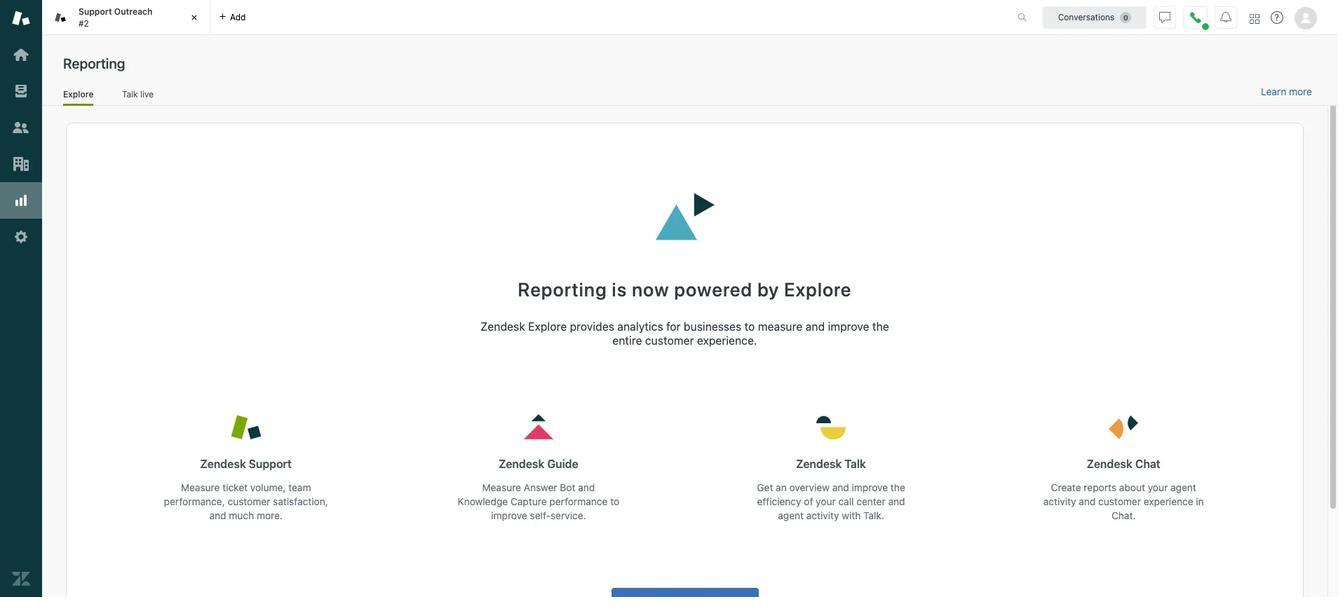 Task type: describe. For each thing, give the bounding box(es) containing it.
and inside the measure answer bot and knowledge capture performance to improve self-service.
[[578, 482, 595, 494]]

self-
[[530, 510, 551, 522]]

learn
[[1261, 86, 1287, 98]]

the inside "get an overview and improve the efficiency of your call center and agent activity with talk."
[[891, 482, 905, 494]]

zendesk chat
[[1087, 458, 1161, 471]]

bot
[[560, 482, 576, 494]]

close image
[[187, 11, 201, 25]]

reports
[[1084, 482, 1117, 494]]

service.
[[551, 510, 586, 522]]

and inside create reports about your agent activity and customer experience in chat.
[[1079, 496, 1096, 508]]

get started image
[[12, 46, 30, 64]]

chat
[[1136, 458, 1161, 471]]

measure for zendesk guide
[[482, 482, 521, 494]]

your inside create reports about your agent activity and customer experience in chat.
[[1148, 482, 1168, 494]]

tabs tab list
[[42, 0, 1003, 35]]

add
[[230, 12, 246, 22]]

entire
[[613, 334, 642, 347]]

create reports about your agent activity and customer experience in chat.
[[1044, 482, 1204, 522]]

1 vertical spatial talk
[[845, 458, 866, 471]]

by
[[758, 278, 780, 301]]

customers image
[[12, 119, 30, 137]]

and right center
[[888, 496, 905, 508]]

guide
[[547, 458, 579, 471]]

live
[[140, 89, 154, 99]]

capture
[[511, 496, 547, 508]]

explore inside zendesk explore provides analytics for businesses to measure and improve the entire customer experience.
[[528, 320, 567, 333]]

zendesk for zendesk guide
[[499, 458, 545, 471]]

customer inside measure ticket volume, team performance, customer satisfaction, and much more.
[[228, 496, 270, 508]]

efficiency
[[757, 496, 801, 508]]

main element
[[0, 0, 42, 598]]

customer inside zendesk explore provides analytics for businesses to measure and improve the entire customer experience.
[[645, 334, 694, 347]]

is
[[612, 278, 627, 301]]

reporting image
[[12, 192, 30, 210]]

agent inside create reports about your agent activity and customer experience in chat.
[[1171, 482, 1197, 494]]

performance
[[550, 496, 608, 508]]

zendesk for zendesk support
[[200, 458, 246, 471]]

zendesk products image
[[1250, 14, 1260, 23]]

measure for zendesk support
[[181, 482, 220, 494]]

reporting is now powered by explore
[[518, 278, 852, 301]]

zendesk explore provides analytics for businesses to measure and improve the entire customer experience.
[[481, 320, 889, 347]]

to inside zendesk explore provides analytics for businesses to measure and improve the entire customer experience.
[[745, 320, 755, 333]]

conversations button
[[1043, 6, 1147, 28]]

organizations image
[[12, 155, 30, 173]]

zendesk support
[[200, 458, 292, 471]]

measure answer bot and knowledge capture performance to improve self-service.
[[458, 482, 620, 522]]

knowledge
[[458, 496, 508, 508]]

and up call on the bottom
[[832, 482, 849, 494]]

overview
[[790, 482, 830, 494]]

provides
[[570, 320, 615, 333]]

of
[[804, 496, 813, 508]]

center
[[857, 496, 886, 508]]

in
[[1196, 496, 1204, 508]]

learn more
[[1261, 86, 1312, 98]]

now
[[632, 278, 670, 301]]

with
[[842, 510, 861, 522]]

talk live link
[[122, 89, 154, 104]]

improve inside "get an overview and improve the efficiency of your call center and agent activity with talk."
[[852, 482, 888, 494]]

views image
[[12, 82, 30, 100]]

the inside zendesk explore provides analytics for businesses to measure and improve the entire customer experience.
[[873, 320, 889, 333]]

button displays agent's chat status as invisible. image
[[1160, 12, 1171, 23]]

measure
[[758, 320, 803, 333]]

outreach
[[114, 6, 153, 17]]

and inside zendesk explore provides analytics for businesses to measure and improve the entire customer experience.
[[806, 320, 825, 333]]

get
[[757, 482, 773, 494]]

get an overview and improve the efficiency of your call center and agent activity with talk.
[[757, 482, 905, 522]]

0 vertical spatial talk
[[122, 89, 138, 99]]



Task type: locate. For each thing, give the bounding box(es) containing it.
1 vertical spatial activity
[[807, 510, 839, 522]]

support up the volume,
[[249, 458, 292, 471]]

1 vertical spatial to
[[610, 496, 620, 508]]

zendesk
[[481, 320, 525, 333], [200, 458, 246, 471], [499, 458, 545, 471], [796, 458, 842, 471], [1087, 458, 1133, 471]]

measure inside the measure answer bot and knowledge capture performance to improve self-service.
[[482, 482, 521, 494]]

ticket
[[223, 482, 248, 494]]

reporting for reporting is now powered by explore
[[518, 278, 607, 301]]

0 horizontal spatial to
[[610, 496, 620, 508]]

customer up much
[[228, 496, 270, 508]]

improve down capture
[[491, 510, 527, 522]]

customer down for
[[645, 334, 694, 347]]

analytics
[[618, 320, 663, 333]]

1 horizontal spatial talk
[[845, 458, 866, 471]]

your up experience
[[1148, 482, 1168, 494]]

measure inside measure ticket volume, team performance, customer satisfaction, and much more.
[[181, 482, 220, 494]]

0 vertical spatial improve
[[828, 320, 870, 333]]

0 vertical spatial to
[[745, 320, 755, 333]]

0 vertical spatial agent
[[1171, 482, 1197, 494]]

talk live
[[122, 89, 154, 99]]

team
[[288, 482, 311, 494]]

and left much
[[209, 510, 226, 522]]

measure up knowledge
[[482, 482, 521, 494]]

more.
[[257, 510, 283, 522]]

0 horizontal spatial support
[[79, 6, 112, 17]]

customer
[[645, 334, 694, 347], [228, 496, 270, 508], [1099, 496, 1141, 508]]

0 vertical spatial your
[[1148, 482, 1168, 494]]

1 horizontal spatial your
[[1148, 482, 1168, 494]]

2 horizontal spatial customer
[[1099, 496, 1141, 508]]

conversations
[[1058, 12, 1115, 22]]

0 vertical spatial explore
[[63, 89, 94, 99]]

1 horizontal spatial the
[[891, 482, 905, 494]]

about
[[1119, 482, 1145, 494]]

talk
[[122, 89, 138, 99], [845, 458, 866, 471]]

2 vertical spatial explore
[[528, 320, 567, 333]]

add button
[[210, 0, 254, 34]]

your inside "get an overview and improve the efficiency of your call center and agent activity with talk."
[[816, 496, 836, 508]]

explore right "by" in the right of the page
[[784, 278, 852, 301]]

much
[[229, 510, 254, 522]]

customer inside create reports about your agent activity and customer experience in chat.
[[1099, 496, 1141, 508]]

zendesk inside zendesk explore provides analytics for businesses to measure and improve the entire customer experience.
[[481, 320, 525, 333]]

create
[[1051, 482, 1081, 494]]

agent up experience
[[1171, 482, 1197, 494]]

0 horizontal spatial reporting
[[63, 55, 125, 72]]

and right measure on the bottom right of page
[[806, 320, 825, 333]]

0 horizontal spatial agent
[[778, 510, 804, 522]]

volume,
[[250, 482, 286, 494]]

1 horizontal spatial to
[[745, 320, 755, 333]]

powered
[[674, 278, 753, 301]]

answer
[[524, 482, 557, 494]]

and
[[806, 320, 825, 333], [578, 482, 595, 494], [832, 482, 849, 494], [888, 496, 905, 508], [1079, 496, 1096, 508], [209, 510, 226, 522]]

to up experience.
[[745, 320, 755, 333]]

0 vertical spatial support
[[79, 6, 112, 17]]

agent
[[1171, 482, 1197, 494], [778, 510, 804, 522]]

zendesk for zendesk talk
[[796, 458, 842, 471]]

businesses
[[684, 320, 742, 333]]

2 measure from the left
[[482, 482, 521, 494]]

talk.
[[864, 510, 884, 522]]

and inside measure ticket volume, team performance, customer satisfaction, and much more.
[[209, 510, 226, 522]]

performance,
[[164, 496, 225, 508]]

measure ticket volume, team performance, customer satisfaction, and much more.
[[164, 482, 328, 522]]

1 measure from the left
[[181, 482, 220, 494]]

1 vertical spatial your
[[816, 496, 836, 508]]

activity inside create reports about your agent activity and customer experience in chat.
[[1044, 496, 1076, 508]]

0 horizontal spatial measure
[[181, 482, 220, 494]]

agent down the efficiency on the bottom of page
[[778, 510, 804, 522]]

call
[[839, 496, 854, 508]]

0 horizontal spatial talk
[[122, 89, 138, 99]]

zendesk image
[[12, 570, 30, 589]]

and down reports
[[1079, 496, 1096, 508]]

your right of
[[816, 496, 836, 508]]

1 horizontal spatial support
[[249, 458, 292, 471]]

chat.
[[1112, 510, 1136, 522]]

improve inside zendesk explore provides analytics for businesses to measure and improve the entire customer experience.
[[828, 320, 870, 333]]

to right performance
[[610, 496, 620, 508]]

1 vertical spatial explore
[[784, 278, 852, 301]]

improve up center
[[852, 482, 888, 494]]

1 horizontal spatial explore
[[528, 320, 567, 333]]

0 horizontal spatial customer
[[228, 496, 270, 508]]

and up performance
[[578, 482, 595, 494]]

the
[[873, 320, 889, 333], [891, 482, 905, 494]]

activity down of
[[807, 510, 839, 522]]

support
[[79, 6, 112, 17], [249, 458, 292, 471]]

support outreach #2
[[79, 6, 153, 28]]

zendesk support image
[[12, 9, 30, 27]]

reporting
[[63, 55, 125, 72], [518, 278, 607, 301]]

0 vertical spatial the
[[873, 320, 889, 333]]

2 horizontal spatial explore
[[784, 278, 852, 301]]

reporting up the explore link at the top of page
[[63, 55, 125, 72]]

1 horizontal spatial measure
[[482, 482, 521, 494]]

learn more link
[[1261, 86, 1312, 98]]

to
[[745, 320, 755, 333], [610, 496, 620, 508]]

improve
[[828, 320, 870, 333], [852, 482, 888, 494], [491, 510, 527, 522]]

zendesk talk
[[796, 458, 866, 471]]

#2
[[79, 18, 89, 28]]

notifications image
[[1221, 12, 1232, 23]]

more
[[1289, 86, 1312, 98]]

experience
[[1144, 496, 1194, 508]]

1 horizontal spatial agent
[[1171, 482, 1197, 494]]

1 horizontal spatial reporting
[[518, 278, 607, 301]]

activity inside "get an overview and improve the efficiency of your call center and agent activity with talk."
[[807, 510, 839, 522]]

0 horizontal spatial your
[[816, 496, 836, 508]]

1 vertical spatial agent
[[778, 510, 804, 522]]

reporting up provides
[[518, 278, 607, 301]]

improve right measure on the bottom right of page
[[828, 320, 870, 333]]

tab
[[42, 0, 210, 35]]

for
[[666, 320, 681, 333]]

zendesk for zendesk explore provides analytics for businesses to measure and improve the entire customer experience.
[[481, 320, 525, 333]]

zendesk guide
[[499, 458, 579, 471]]

satisfaction,
[[273, 496, 328, 508]]

0 horizontal spatial explore
[[63, 89, 94, 99]]

0 vertical spatial activity
[[1044, 496, 1076, 508]]

improve inside the measure answer bot and knowledge capture performance to improve self-service.
[[491, 510, 527, 522]]

1 vertical spatial support
[[249, 458, 292, 471]]

1 vertical spatial reporting
[[518, 278, 607, 301]]

1 vertical spatial improve
[[852, 482, 888, 494]]

talk left 'live'
[[122, 89, 138, 99]]

talk up call on the bottom
[[845, 458, 866, 471]]

0 horizontal spatial activity
[[807, 510, 839, 522]]

explore right views image
[[63, 89, 94, 99]]

explore
[[63, 89, 94, 99], [784, 278, 852, 301], [528, 320, 567, 333]]

activity
[[1044, 496, 1076, 508], [807, 510, 839, 522]]

reporting for reporting
[[63, 55, 125, 72]]

explore left provides
[[528, 320, 567, 333]]

experience.
[[697, 334, 757, 347]]

get help image
[[1271, 11, 1284, 24]]

support inside support outreach #2
[[79, 6, 112, 17]]

customer up "chat."
[[1099, 496, 1141, 508]]

1 vertical spatial the
[[891, 482, 905, 494]]

admin image
[[12, 228, 30, 246]]

support up #2 in the top of the page
[[79, 6, 112, 17]]

explore link
[[63, 89, 94, 106]]

activity down create
[[1044, 496, 1076, 508]]

2 vertical spatial improve
[[491, 510, 527, 522]]

agent inside "get an overview and improve the efficiency of your call center and agent activity with talk."
[[778, 510, 804, 522]]

to inside the measure answer bot and knowledge capture performance to improve self-service.
[[610, 496, 620, 508]]

zendesk for zendesk chat
[[1087, 458, 1133, 471]]

measure up performance,
[[181, 482, 220, 494]]

tab containing support outreach
[[42, 0, 210, 35]]

an
[[776, 482, 787, 494]]

your
[[1148, 482, 1168, 494], [816, 496, 836, 508]]

measure
[[181, 482, 220, 494], [482, 482, 521, 494]]

1 horizontal spatial activity
[[1044, 496, 1076, 508]]

0 vertical spatial reporting
[[63, 55, 125, 72]]

0 horizontal spatial the
[[873, 320, 889, 333]]

1 horizontal spatial customer
[[645, 334, 694, 347]]



Task type: vqa. For each thing, say whether or not it's contained in the screenshot.
the bottom to
yes



